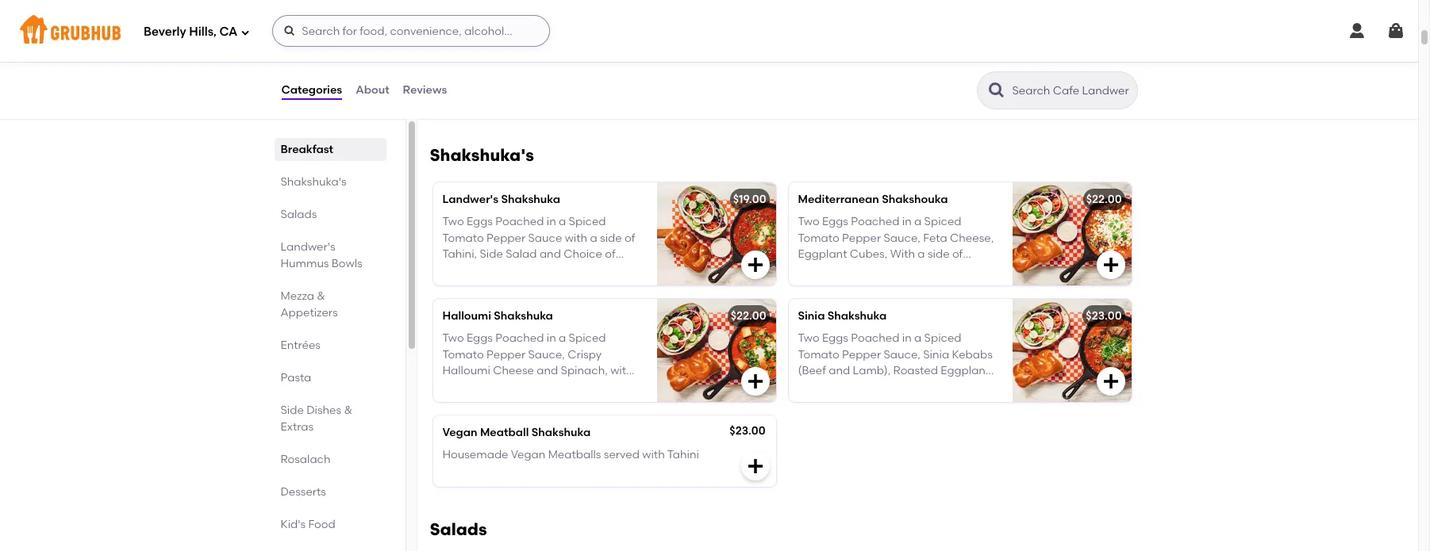 Task type: describe. For each thing, give the bounding box(es) containing it.
challah inside two eggs poached in a spiced tomato pepper sauce,  feta cheese, eggplant cubes, with a side of tahini, side salad and challah bread.  garnished with parsley
[[920, 264, 962, 277]]

bread. inside two eggs poached in a spiced tomato pepper sauce with a side of tahini, side salad and choice of bread.  garnished with parsley
[[443, 264, 478, 277]]

feta
[[923, 231, 948, 245]]

parsley inside two eggs poached in a spiced tomato pepper sauce with a side of tahini, side salad and choice of bread.  garnished with parsley
[[564, 264, 603, 277]]

eggs for mediterranean
[[822, 215, 848, 229]]

desserts tab
[[281, 484, 380, 501]]

halloumi inside two eggs poached in a spiced tomato pepper sauce, crispy halloumi cheese and spinach, with a side of tahini, side salad and challah bread.
[[443, 364, 491, 378]]

tahini, inside two eggs poached in a spiced tomato pepper sauce with a side of tahini, side salad and choice of bread.  garnished with parsley
[[443, 248, 477, 261]]

with inside two eggs poached in a spiced tomato pepper sauce,  feta cheese, eggplant cubes, with a side of tahini, side salad and challah bread.  garnished with parsley
[[895, 280, 917, 293]]

sinia shakshuka
[[798, 310, 887, 323]]

salad inside two eggs poached in a spiced tomato pepper sauce,  feta cheese, eggplant cubes, with a side of tahini, side salad and challah bread.  garnished with parsley
[[861, 264, 893, 277]]

sauce
[[528, 231, 562, 245]]

about
[[356, 83, 389, 97]]

appetizers
[[281, 306, 338, 320]]

of inside two eggs poached in a spiced tomato pepper sauce,  feta cheese, eggplant cubes, with a side of tahini, side salad and challah bread.  garnished with parsley
[[952, 248, 963, 261]]

tahini, inside two eggs poached in a spiced tomato pepper sauce,  feta cheese, eggplant cubes, with a side of tahini, side salad and challah bread.  garnished with parsley
[[798, 264, 833, 277]]

pepper for side
[[487, 348, 526, 362]]

food
[[308, 518, 336, 532]]

tomato for two eggs poached in a spiced tomato pepper sauce,  feta cheese, eggplant cubes, with a side of tahini, side salad and challah bread.  garnished with parsley
[[798, 231, 840, 245]]

mezza & appetizers
[[281, 290, 338, 320]]

reviews
[[403, 83, 447, 97]]

shakshuka for halloumi shakshuka
[[494, 310, 553, 323]]

about button
[[355, 62, 390, 119]]

eggplant
[[798, 248, 847, 261]]

two for two eggs poached in a spiced tomato pepper sauce,  feta cheese, eggplant cubes, with a side of tahini, side salad and challah bread.  garnished with parsley
[[798, 215, 820, 229]]

shakshuka up housemade vegan meatballs served with tahini
[[532, 426, 591, 440]]

two eggs poached in a spiced tomato pepper sauce with a side of tahini, side salad and choice of bread.  garnished with parsley
[[443, 215, 635, 277]]

two eggs poached in a spiced tomato pepper sauce, crispy halloumi cheese and spinach, with a side of tahini, side salad and challah bread.
[[443, 332, 633, 410]]

0 horizontal spatial vegan
[[443, 426, 477, 440]]

3
[[443, 52, 449, 65]]

a up sauce on the top of page
[[559, 215, 566, 229]]

mediterranean shakshouka image
[[1012, 183, 1132, 286]]

landwer's shakshuka
[[443, 193, 560, 206]]

halloumi shakshuka
[[443, 310, 553, 323]]

salad inside two eggs poached in a spiced tomato pepper sauce, crispy halloumi cheese and spinach, with a side of tahini, side salad and challah bread.
[[554, 380, 585, 394]]

tahini
[[667, 449, 699, 462]]

crispy
[[568, 348, 602, 362]]

two for two eggs poached in a spiced tomato pepper sauce with a side of tahini, side salad and choice of bread.  garnished with parsley
[[443, 215, 464, 229]]

with left tahini
[[642, 449, 665, 462]]

egg
[[452, 52, 473, 65]]

Search Cafe Landwer search field
[[1011, 83, 1132, 98]]

svg image for sinia shakshuka
[[1101, 372, 1120, 391]]

Search for food, convenience, alcohol... search field
[[273, 15, 550, 47]]

omelet
[[476, 52, 516, 65]]

in for feta
[[902, 215, 912, 229]]

spinach,
[[561, 364, 608, 378]]

mezza
[[281, 290, 314, 303]]

side inside two eggs poached in a spiced tomato pepper sauce,  feta cheese, eggplant cubes, with a side of tahini, side salad and challah bread.  garnished with parsley
[[928, 248, 950, 261]]

extras
[[281, 421, 314, 434]]

side inside two eggs poached in a spiced tomato pepper sauce, crispy halloumi cheese and spinach, with a side of tahini, side salad and challah bread.
[[528, 380, 551, 394]]

and inside two eggs poached in a spiced tomato pepper sauce with a side of tahini, side salad and choice of bread.  garnished with parsley
[[540, 248, 561, 261]]

with up the choice
[[565, 231, 587, 245]]

side inside two eggs poached in a spiced tomato pepper sauce with a side of tahini, side salad and choice of bread.  garnished with parsley
[[600, 231, 622, 245]]

tahini, inside two eggs poached in a spiced tomato pepper sauce, crispy halloumi cheese and spinach, with a side of tahini, side salad and challah bread.
[[490, 380, 525, 394]]

housemade
[[443, 449, 508, 462]]

meatballs
[[548, 449, 601, 462]]

1 halloumi from the top
[[443, 310, 491, 323]]

a up the choice
[[590, 231, 597, 245]]

& inside side dishes & extras
[[344, 404, 352, 418]]

tomato for two eggs poached in a spiced tomato pepper sauce, crispy halloumi cheese and spinach, with a side of tahini, side salad and challah bread.
[[443, 348, 484, 362]]

hills,
[[189, 24, 217, 39]]

1 horizontal spatial salads
[[430, 520, 487, 540]]

a up spinach,
[[559, 332, 566, 345]]

kid's food
[[281, 518, 336, 532]]

two eggs poached in a spiced tomato pepper sauce,  feta cheese, eggplant cubes, with a side of tahini, side salad and challah bread.  garnished with parsley
[[798, 215, 994, 293]]

mediterranean shakshouka
[[798, 193, 948, 206]]

rosalach tab
[[281, 452, 380, 468]]

hummus
[[281, 257, 329, 271]]

side inside side dishes & extras
[[281, 404, 304, 418]]

pasta tab
[[281, 370, 380, 387]]

beverly hills, ca
[[144, 24, 238, 39]]

spiced for crispy
[[569, 332, 606, 345]]

dishes
[[307, 404, 341, 418]]

cheese
[[493, 364, 534, 378]]

$11.00
[[734, 50, 766, 63]]

pepper for salad
[[842, 231, 881, 245]]

eggs for landwer's
[[467, 215, 493, 229]]

and inside two eggs poached in a spiced tomato pepper sauce, crispy halloumi cheese and spinach, with a side of tahini, side salad and challah bread.
[[537, 364, 558, 378]]

spiced for feta
[[924, 215, 962, 229]]

cheese,
[[950, 231, 994, 245]]



Task type: locate. For each thing, give the bounding box(es) containing it.
$22.00
[[1086, 193, 1122, 206], [731, 310, 766, 323]]

1 horizontal spatial vegan
[[511, 449, 546, 462]]

sinia
[[798, 310, 825, 323]]

pepper
[[487, 231, 526, 245], [842, 231, 881, 245], [487, 348, 526, 362]]

spiced up feta
[[924, 215, 962, 229]]

mezza & appetizers tab
[[281, 288, 380, 321]]

tomato inside two eggs poached in a spiced tomato pepper sauce,  feta cheese, eggplant cubes, with a side of tahini, side salad and challah bread.  garnished with parsley
[[798, 231, 840, 245]]

0 horizontal spatial garnished
[[480, 264, 537, 277]]

1 vertical spatial side
[[928, 248, 950, 261]]

rosalach
[[281, 453, 331, 467]]

in inside two eggs poached in a spiced tomato pepper sauce, crispy halloumi cheese and spinach, with a side of tahini, side salad and challah bread.
[[547, 332, 556, 345]]

shakshuka's up landwer's shakshuka
[[430, 145, 534, 165]]

1 vertical spatial vegan
[[511, 449, 546, 462]]

poached
[[496, 215, 544, 229], [851, 215, 900, 229], [496, 332, 544, 345]]

parsley
[[564, 264, 603, 277], [920, 280, 959, 293]]

categories button
[[281, 62, 343, 119]]

vegan down 'vegan meatball shakshuka'
[[511, 449, 546, 462]]

landwer's for shakshuka
[[443, 193, 499, 206]]

parsley down the choice
[[564, 264, 603, 277]]

0 vertical spatial landwer's
[[443, 193, 499, 206]]

housemade vegan meatballs served with tahini
[[443, 449, 699, 462]]

tomato for two eggs poached in a spiced tomato pepper sauce with a side of tahini, side salad and choice of bread.  garnished with parsley
[[443, 231, 484, 245]]

spiced up the choice
[[569, 215, 606, 229]]

landwer's hummus bowls
[[281, 241, 362, 271]]

1 vertical spatial tahini,
[[798, 264, 833, 277]]

landwer's inside landwer's hummus bowls
[[281, 241, 335, 254]]

0 vertical spatial tahini,
[[443, 248, 477, 261]]

ca
[[219, 24, 238, 39]]

bread. up sinia on the bottom of the page
[[798, 280, 833, 293]]

0 vertical spatial sauce,
[[884, 231, 921, 245]]

1 vertical spatial $23.00
[[730, 425, 766, 438]]

tahini, down cheese
[[490, 380, 525, 394]]

0 horizontal spatial salad
[[506, 248, 537, 261]]

$22.00 for two eggs poached in a spiced tomato pepper sauce, crispy halloumi cheese and spinach, with a side of tahini, side salad and challah bread.
[[731, 310, 766, 323]]

two up eggplant
[[798, 215, 820, 229]]

in up sauce on the top of page
[[547, 215, 556, 229]]

1 horizontal spatial $23.00
[[1086, 310, 1122, 323]]

poached down landwer's shakshuka
[[496, 215, 544, 229]]

sauce, for cubes,
[[884, 231, 921, 245]]

poached for mediterranean
[[851, 215, 900, 229]]

0 vertical spatial salad
[[506, 248, 537, 261]]

and down the 'with'
[[895, 264, 917, 277]]

$23.00
[[1086, 310, 1122, 323], [730, 425, 766, 438]]

pasta
[[281, 371, 311, 385]]

shakshuka for sinia shakshuka
[[828, 310, 887, 323]]

landwer's for hummus
[[281, 241, 335, 254]]

shakshuka up cheese
[[494, 310, 553, 323]]

side dishes & extras
[[281, 404, 352, 434]]

main navigation navigation
[[0, 0, 1419, 62]]

garnished down cubes,
[[836, 280, 892, 293]]

two for two eggs poached in a spiced tomato pepper sauce, crispy halloumi cheese and spinach, with a side of tahini, side salad and challah bread.
[[443, 332, 464, 345]]

challah down feta
[[920, 264, 962, 277]]

landwer's
[[443, 193, 499, 206], [281, 241, 335, 254]]

shakshouka
[[882, 193, 948, 206]]

salad down spinach,
[[554, 380, 585, 394]]

tomato inside two eggs poached in a spiced tomato pepper sauce, crispy halloumi cheese and spinach, with a side of tahini, side salad and challah bread.
[[443, 348, 484, 362]]

garnished up halloumi shakshuka
[[480, 264, 537, 277]]

bread. inside two eggs poached in a spiced tomato pepper sauce, crispy halloumi cheese and spinach, with a side of tahini, side salad and challah bread.
[[488, 396, 523, 410]]

eggs inside two eggs poached in a spiced tomato pepper sauce, crispy halloumi cheese and spinach, with a side of tahini, side salad and challah bread.
[[467, 332, 493, 345]]

pepper inside two eggs poached in a spiced tomato pepper sauce, crispy halloumi cheese and spinach, with a side of tahini, side salad and challah bread.
[[487, 348, 526, 362]]

1 vertical spatial landwer's
[[281, 241, 335, 254]]

shakshuka up sauce on the top of page
[[501, 193, 560, 206]]

parsley down feta
[[920, 280, 959, 293]]

0 vertical spatial and
[[540, 248, 561, 261]]

shakshuka for landwer's shakshuka
[[501, 193, 560, 206]]

svg image
[[1348, 21, 1367, 40], [241, 27, 250, 37], [746, 256, 765, 275], [1101, 256, 1120, 275], [1101, 372, 1120, 391]]

two inside two eggs poached in a spiced tomato pepper sauce with a side of tahini, side salad and choice of bread.  garnished with parsley
[[443, 215, 464, 229]]

1 horizontal spatial parsley
[[920, 280, 959, 293]]

eggs inside two eggs poached in a spiced tomato pepper sauce,  feta cheese, eggplant cubes, with a side of tahini, side salad and challah bread.  garnished with parsley
[[822, 215, 848, 229]]

mediterranean
[[798, 193, 879, 206]]

poached down halloumi shakshuka
[[496, 332, 544, 345]]

tahini,
[[443, 248, 477, 261], [798, 264, 833, 277], [490, 380, 525, 394]]

eggs for halloumi
[[467, 332, 493, 345]]

salads down shakshuka's 'tab' in the top left of the page
[[281, 208, 317, 221]]

1 vertical spatial bread.
[[798, 280, 833, 293]]

pepper inside two eggs poached in a spiced tomato pepper sauce with a side of tahini, side salad and choice of bread.  garnished with parsley
[[487, 231, 526, 245]]

1 vertical spatial $22.00
[[731, 310, 766, 323]]

svg image for mediterranean shakshouka
[[1101, 256, 1120, 275]]

vegan
[[443, 426, 477, 440], [511, 449, 546, 462]]

two
[[443, 215, 464, 229], [798, 215, 820, 229], [443, 332, 464, 345]]

two inside two eggs poached in a spiced tomato pepper sauce,  feta cheese, eggplant cubes, with a side of tahini, side salad and challah bread.  garnished with parsley
[[798, 215, 820, 229]]

1 horizontal spatial shakshuka's
[[430, 145, 534, 165]]

in
[[547, 215, 556, 229], [902, 215, 912, 229], [547, 332, 556, 345]]

& inside mezza & appetizers
[[317, 290, 325, 303]]

eggs down landwer's shakshuka
[[467, 215, 493, 229]]

0 horizontal spatial &
[[317, 290, 325, 303]]

0 horizontal spatial tahini,
[[443, 248, 477, 261]]

entrées tab
[[281, 337, 380, 354]]

2 vertical spatial bread.
[[488, 396, 523, 410]]

& right dishes
[[344, 404, 352, 418]]

with inside two eggs poached in a spiced tomato pepper sauce, crispy halloumi cheese and spinach, with a side of tahini, side salad and challah bread.
[[611, 364, 633, 378]]

in inside two eggs poached in a spiced tomato pepper sauce with a side of tahini, side salad and choice of bread.  garnished with parsley
[[547, 215, 556, 229]]

in for crispy
[[547, 332, 556, 345]]

eggs inside two eggs poached in a spiced tomato pepper sauce with a side of tahini, side salad and choice of bread.  garnished with parsley
[[467, 215, 493, 229]]

1 vertical spatial challah
[[443, 396, 485, 410]]

1 vertical spatial and
[[587, 380, 610, 394]]

vegan up housemade
[[443, 426, 477, 440]]

salads tab
[[281, 206, 380, 223]]

tomato up eggplant
[[798, 231, 840, 245]]

shakshuka's inside 'tab'
[[281, 175, 347, 189]]

1 vertical spatial parsley
[[920, 280, 959, 293]]

0 vertical spatial bread.
[[443, 264, 478, 277]]

0 vertical spatial salads
[[281, 208, 317, 221]]

1 vertical spatial salad
[[861, 264, 893, 277]]

salads
[[281, 208, 317, 221], [430, 520, 487, 540]]

with right spinach,
[[611, 364, 633, 378]]

challah inside two eggs poached in a spiced tomato pepper sauce, crispy halloumi cheese and spinach, with a side of tahini, side salad and challah bread.
[[443, 396, 485, 410]]

0 vertical spatial parsley
[[564, 264, 603, 277]]

bowls
[[332, 257, 362, 271]]

spiced inside two eggs poached in a spiced tomato pepper sauce with a side of tahini, side salad and choice of bread.  garnished with parsley
[[569, 215, 606, 229]]

landwer's hummus bowls tab
[[281, 239, 380, 272]]

side down cubes,
[[835, 264, 859, 277]]

parsley inside two eggs poached in a spiced tomato pepper sauce,  feta cheese, eggplant cubes, with a side of tahini, side salad and challah bread.  garnished with parsley
[[920, 280, 959, 293]]

sauce, for and
[[528, 348, 565, 362]]

1 vertical spatial shakshuka's
[[281, 175, 347, 189]]

1 horizontal spatial side
[[600, 231, 622, 245]]

challah
[[920, 264, 962, 277], [443, 396, 485, 410]]

in inside two eggs poached in a spiced tomato pepper sauce,  feta cheese, eggplant cubes, with a side of tahini, side salad and challah bread.  garnished with parsley
[[902, 215, 912, 229]]

1 vertical spatial &
[[344, 404, 352, 418]]

0 vertical spatial challah
[[920, 264, 962, 277]]

bread. up meatball
[[488, 396, 523, 410]]

tomato inside two eggs poached in a spiced tomato pepper sauce with a side of tahini, side salad and choice of bread.  garnished with parsley
[[443, 231, 484, 245]]

sinia shakshuka image
[[1012, 299, 1132, 402]]

salad down sauce on the top of page
[[506, 248, 537, 261]]

search icon image
[[987, 81, 1006, 100]]

poached inside two eggs poached in a spiced tomato pepper sauce, crispy halloumi cheese and spinach, with a side of tahini, side salad and challah bread.
[[496, 332, 544, 345]]

0 vertical spatial garnished
[[480, 264, 537, 277]]

1 vertical spatial salads
[[430, 520, 487, 540]]

0 horizontal spatial and
[[587, 380, 610, 394]]

2 vertical spatial tahini,
[[490, 380, 525, 394]]

1 horizontal spatial challah
[[920, 264, 962, 277]]

1 horizontal spatial $22.00
[[1086, 193, 1122, 206]]

sauce,
[[884, 231, 921, 245], [528, 348, 565, 362]]

categories
[[281, 83, 342, 97]]

shakshuka's
[[430, 145, 534, 165], [281, 175, 347, 189]]

sauce, inside two eggs poached in a spiced tomato pepper sauce, crispy halloumi cheese and spinach, with a side of tahini, side salad and challah bread.
[[528, 348, 565, 362]]

tomato
[[443, 231, 484, 245], [798, 231, 840, 245], [443, 348, 484, 362]]

0 horizontal spatial shakshuka's
[[281, 175, 347, 189]]

spiced inside two eggs poached in a spiced tomato pepper sauce, crispy halloumi cheese and spinach, with a side of tahini, side salad and challah bread.
[[569, 332, 606, 345]]

2 halloumi from the top
[[443, 364, 491, 378]]

vegan meatball shakshuka
[[443, 426, 591, 440]]

reviews button
[[402, 62, 448, 119]]

0 horizontal spatial $22.00
[[731, 310, 766, 323]]

0 horizontal spatial landwer's
[[281, 241, 335, 254]]

with
[[565, 231, 587, 245], [539, 264, 562, 277], [895, 280, 917, 293], [611, 364, 633, 378], [642, 449, 665, 462]]

1 vertical spatial garnished
[[836, 280, 892, 293]]

0 vertical spatial shakshuka's
[[430, 145, 534, 165]]

side inside two eggs poached in a spiced tomato pepper sauce,  feta cheese, eggplant cubes, with a side of tahini, side salad and challah bread.  garnished with parsley
[[835, 264, 859, 277]]

a up housemade
[[443, 380, 450, 394]]

of inside two eggs poached in a spiced tomato pepper sauce, crispy halloumi cheese and spinach, with a side of tahini, side salad and challah bread.
[[477, 380, 488, 394]]

two down halloumi shakshuka
[[443, 332, 464, 345]]

0 horizontal spatial $23.00
[[730, 425, 766, 438]]

tomato down halloumi shakshuka
[[443, 348, 484, 362]]

eggs
[[467, 215, 493, 229], [822, 215, 848, 229], [467, 332, 493, 345]]

2 horizontal spatial salad
[[861, 264, 893, 277]]

pepper up cubes,
[[842, 231, 881, 245]]

tahini, down eggplant
[[798, 264, 833, 277]]

side inside two eggs poached in a spiced tomato pepper sauce with a side of tahini, side salad and choice of bread.  garnished with parsley
[[480, 248, 503, 261]]

with
[[890, 248, 915, 261]]

1 horizontal spatial bread.
[[488, 396, 523, 410]]

choice
[[564, 248, 602, 261]]

beverly
[[144, 24, 186, 39]]

side down landwer's shakshuka
[[480, 248, 503, 261]]

2 vertical spatial side
[[453, 380, 474, 394]]

tahini, down landwer's shakshuka
[[443, 248, 477, 261]]

pepper for bread.
[[487, 231, 526, 245]]

in down shakshouka
[[902, 215, 912, 229]]

breakfast
[[281, 143, 333, 156]]

side up housemade
[[453, 380, 474, 394]]

side dishes & extras tab
[[281, 402, 380, 436]]

served
[[604, 449, 640, 462]]

salad down cubes,
[[861, 264, 893, 277]]

1 horizontal spatial garnished
[[836, 280, 892, 293]]

bread.
[[443, 264, 478, 277], [798, 280, 833, 293], [488, 396, 523, 410]]

poached for halloumi
[[496, 332, 544, 345]]

with down sauce on the top of page
[[539, 264, 562, 277]]

salad inside two eggs poached in a spiced tomato pepper sauce with a side of tahini, side salad and choice of bread.  garnished with parsley
[[506, 248, 537, 261]]

halloumi
[[443, 310, 491, 323], [443, 364, 491, 378]]

and
[[895, 264, 917, 277], [587, 380, 610, 394]]

kid's
[[281, 518, 306, 532]]

a right the 'with'
[[918, 248, 925, 261]]

poached inside two eggs poached in a spiced tomato pepper sauce,  feta cheese, eggplant cubes, with a side of tahini, side salad and challah bread.  garnished with parsley
[[851, 215, 900, 229]]

0 vertical spatial $22.00
[[1086, 193, 1122, 206]]

side up the extras
[[281, 404, 304, 418]]

challah up meatball
[[443, 396, 485, 410]]

$19.00
[[733, 193, 766, 206]]

pepper inside two eggs poached in a spiced tomato pepper sauce,  feta cheese, eggplant cubes, with a side of tahini, side salad and challah bread.  garnished with parsley
[[842, 231, 881, 245]]

and
[[540, 248, 561, 261], [537, 364, 558, 378]]

pepper up cheese
[[487, 348, 526, 362]]

shakshuka's down breakfast
[[281, 175, 347, 189]]

1 vertical spatial halloumi
[[443, 364, 491, 378]]

landwer's shakshuka image
[[657, 183, 776, 286]]

and inside two eggs poached in a spiced tomato pepper sauce,  feta cheese, eggplant cubes, with a side of tahini, side salad and challah bread.  garnished with parsley
[[895, 264, 917, 277]]

side inside two eggs poached in a spiced tomato pepper sauce, crispy halloumi cheese and spinach, with a side of tahini, side salad and challah bread.
[[453, 380, 474, 394]]

entrées
[[281, 339, 321, 352]]

2 horizontal spatial side
[[928, 248, 950, 261]]

1 horizontal spatial &
[[344, 404, 352, 418]]

poached down "mediterranean shakshouka"
[[851, 215, 900, 229]]

$22.00 for two eggs poached in a spiced tomato pepper sauce,  feta cheese, eggplant cubes, with a side of tahini, side salad and challah bread.  garnished with parsley
[[1086, 193, 1122, 206]]

two down landwer's shakshuka
[[443, 215, 464, 229]]

side
[[600, 231, 622, 245], [928, 248, 950, 261], [453, 380, 474, 394]]

svg image
[[1387, 21, 1406, 40], [284, 25, 296, 37], [746, 372, 765, 391], [746, 457, 765, 476]]

bread. up halloumi shakshuka
[[443, 264, 478, 277]]

and down sauce on the top of page
[[540, 248, 561, 261]]

halloumi shakshuka image
[[657, 299, 776, 402]]

with down the 'with'
[[895, 280, 917, 293]]

salads inside tab
[[281, 208, 317, 221]]

0 horizontal spatial challah
[[443, 396, 485, 410]]

1 vertical spatial and
[[537, 364, 558, 378]]

meatball
[[480, 426, 529, 440]]

side up the choice
[[600, 231, 622, 245]]

bread. inside two eggs poached in a spiced tomato pepper sauce,  feta cheese, eggplant cubes, with a side of tahini, side salad and challah bread.  garnished with parsley
[[798, 280, 833, 293]]

desserts
[[281, 486, 326, 499]]

1 vertical spatial sauce,
[[528, 348, 565, 362]]

salads down housemade
[[430, 520, 487, 540]]

salad
[[506, 248, 537, 261], [861, 264, 893, 277], [554, 380, 585, 394]]

garnished inside two eggs poached in a spiced tomato pepper sauce,  feta cheese, eggplant cubes, with a side of tahini, side salad and challah bread.  garnished with parsley
[[836, 280, 892, 293]]

kid's food tab
[[281, 517, 380, 533]]

cubes,
[[850, 248, 888, 261]]

1 horizontal spatial sauce,
[[884, 231, 921, 245]]

3 egg omelet
[[443, 52, 516, 65]]

poached for landwer's
[[496, 215, 544, 229]]

sauce, up cheese
[[528, 348, 565, 362]]

1 horizontal spatial landwer's
[[443, 193, 499, 206]]

side
[[480, 248, 503, 261], [835, 264, 859, 277], [528, 380, 551, 394], [281, 404, 304, 418]]

spiced inside two eggs poached in a spiced tomato pepper sauce,  feta cheese, eggplant cubes, with a side of tahini, side salad and challah bread.  garnished with parsley
[[924, 215, 962, 229]]

0 vertical spatial vegan
[[443, 426, 477, 440]]

0 horizontal spatial side
[[453, 380, 474, 394]]

2 horizontal spatial bread.
[[798, 280, 833, 293]]

breakfast tab
[[281, 141, 380, 158]]

a down shakshouka
[[914, 215, 922, 229]]

shakshuka
[[501, 193, 560, 206], [494, 310, 553, 323], [828, 310, 887, 323], [532, 426, 591, 440]]

in for with
[[547, 215, 556, 229]]

side down feta
[[928, 248, 950, 261]]

0 vertical spatial side
[[600, 231, 622, 245]]

1 horizontal spatial salad
[[554, 380, 585, 394]]

0 vertical spatial halloumi
[[443, 310, 491, 323]]

shakshuka's tab
[[281, 174, 380, 191]]

0 horizontal spatial salads
[[281, 208, 317, 221]]

2 vertical spatial salad
[[554, 380, 585, 394]]

svg image for landwer's shakshuka
[[746, 256, 765, 275]]

1 horizontal spatial tahini,
[[490, 380, 525, 394]]

spiced for with
[[569, 215, 606, 229]]

of
[[625, 231, 635, 245], [605, 248, 616, 261], [952, 248, 963, 261], [477, 380, 488, 394]]

0 horizontal spatial sauce,
[[528, 348, 565, 362]]

2 horizontal spatial tahini,
[[798, 264, 833, 277]]

garnished
[[480, 264, 537, 277], [836, 280, 892, 293]]

0 vertical spatial and
[[895, 264, 917, 277]]

eggs down the mediterranean
[[822, 215, 848, 229]]

0 horizontal spatial bread.
[[443, 264, 478, 277]]

a
[[559, 215, 566, 229], [914, 215, 922, 229], [590, 231, 597, 245], [918, 248, 925, 261], [559, 332, 566, 345], [443, 380, 450, 394]]

sauce, up the 'with'
[[884, 231, 921, 245]]

pepper down landwer's shakshuka
[[487, 231, 526, 245]]

in down halloumi shakshuka
[[547, 332, 556, 345]]

& up appetizers
[[317, 290, 325, 303]]

1 horizontal spatial and
[[895, 264, 917, 277]]

0 vertical spatial $23.00
[[1086, 310, 1122, 323]]

and inside two eggs poached in a spiced tomato pepper sauce, crispy halloumi cheese and spinach, with a side of tahini, side salad and challah bread.
[[587, 380, 610, 394]]

spiced
[[569, 215, 606, 229], [924, 215, 962, 229], [569, 332, 606, 345]]

two inside two eggs poached in a spiced tomato pepper sauce, crispy halloumi cheese and spinach, with a side of tahini, side salad and challah bread.
[[443, 332, 464, 345]]

side down cheese
[[528, 380, 551, 394]]

and right cheese
[[537, 364, 558, 378]]

&
[[317, 290, 325, 303], [344, 404, 352, 418]]

sauce, inside two eggs poached in a spiced tomato pepper sauce,  feta cheese, eggplant cubes, with a side of tahini, side salad and challah bread.  garnished with parsley
[[884, 231, 921, 245]]

0 horizontal spatial parsley
[[564, 264, 603, 277]]

shakshuka right sinia on the bottom of the page
[[828, 310, 887, 323]]

tomato down landwer's shakshuka
[[443, 231, 484, 245]]

poached inside two eggs poached in a spiced tomato pepper sauce with a side of tahini, side salad and choice of bread.  garnished with parsley
[[496, 215, 544, 229]]

and down spinach,
[[587, 380, 610, 394]]

eggs down halloumi shakshuka
[[467, 332, 493, 345]]

garnished inside two eggs poached in a spiced tomato pepper sauce with a side of tahini, side salad and choice of bread.  garnished with parsley
[[480, 264, 537, 277]]

spiced up crispy
[[569, 332, 606, 345]]

0 vertical spatial &
[[317, 290, 325, 303]]



Task type: vqa. For each thing, say whether or not it's contained in the screenshot.
In in the Two Eggs Poached in a Spiced Tomato Pepper Sauce, Crispy Halloumi Cheese and Spinach, with a side of Tahini, Side Salad And Challah Bread.
yes



